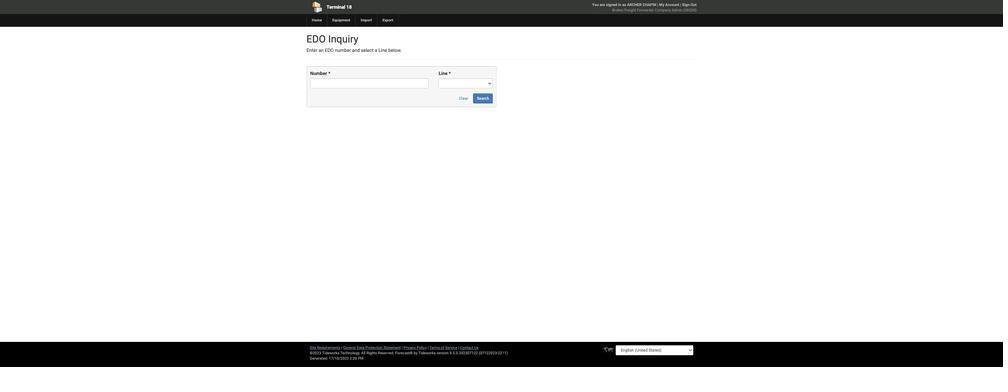 Task type: vqa. For each thing, say whether or not it's contained in the screenshot.
the Out
yes



Task type: locate. For each thing, give the bounding box(es) containing it.
version
[[437, 351, 449, 355]]

chapin
[[643, 3, 656, 7]]

edo right an
[[325, 48, 334, 53]]

sign
[[682, 3, 690, 7]]

0 vertical spatial line
[[378, 48, 387, 53]]

of
[[441, 346, 444, 350]]

inquiry
[[328, 33, 358, 45]]

| up 9.5.0.202307122
[[458, 346, 459, 350]]

clear
[[459, 96, 468, 101]]

1 horizontal spatial line
[[439, 71, 448, 76]]

*
[[328, 71, 330, 76], [449, 71, 451, 76]]

export
[[382, 18, 393, 22]]

0 horizontal spatial *
[[328, 71, 330, 76]]

* for line *
[[449, 71, 451, 76]]

|
[[657, 3, 658, 7], [680, 3, 681, 7], [341, 346, 342, 350], [402, 346, 403, 350], [428, 346, 429, 350], [458, 346, 459, 350]]

equipment
[[332, 18, 350, 22]]

reserved.
[[378, 351, 394, 355]]

* for number *
[[328, 71, 330, 76]]

us
[[474, 346, 479, 350]]

sign out link
[[682, 3, 697, 7]]

1 vertical spatial edo
[[325, 48, 334, 53]]

search
[[477, 96, 489, 101]]

0 horizontal spatial line
[[378, 48, 387, 53]]

a
[[375, 48, 377, 53]]

generated:
[[310, 356, 328, 361]]

home link
[[307, 14, 327, 27]]

| left my
[[657, 3, 658, 7]]

terminal 18 link
[[307, 0, 463, 14]]

privacy
[[404, 346, 416, 350]]

are
[[600, 3, 605, 7]]

edo
[[307, 33, 326, 45], [325, 48, 334, 53]]

pm
[[358, 356, 364, 361]]

export link
[[377, 14, 398, 27]]

policy
[[417, 346, 427, 350]]

17/10/2023
[[329, 356, 349, 361]]

edo up enter
[[307, 33, 326, 45]]

9.5.0.202307122
[[450, 351, 478, 355]]

contact us link
[[460, 346, 479, 350]]

and
[[352, 48, 360, 53]]

line
[[378, 48, 387, 53], [439, 71, 448, 76]]

number *
[[310, 71, 330, 76]]

1 * from the left
[[328, 71, 330, 76]]

terminal 18
[[327, 4, 352, 10]]

number
[[335, 48, 351, 53]]

statement
[[384, 346, 401, 350]]

clear button
[[455, 94, 472, 104]]

equipment link
[[327, 14, 355, 27]]

site requirements | general data protection statement | privacy policy | terms of service | contact us ©2023 tideworks technology. all rights reserved. forecast® by tideworks version 9.5.0.202307122 (07122023-2211) generated: 17/10/2023 2:28 pm
[[310, 346, 508, 361]]

terminal
[[327, 4, 345, 10]]

an
[[319, 48, 324, 53]]

number
[[310, 71, 327, 76]]

2 * from the left
[[449, 71, 451, 76]]

by
[[414, 351, 418, 355]]

line inside edo inquiry enter an edo number and select a line below.
[[378, 48, 387, 53]]

privacy policy link
[[404, 346, 427, 350]]

tideworks
[[418, 351, 436, 355]]

| left general
[[341, 346, 342, 350]]

1 horizontal spatial *
[[449, 71, 451, 76]]

| up forecast®
[[402, 346, 403, 350]]

terms
[[429, 346, 440, 350]]

you
[[592, 3, 599, 7]]



Task type: describe. For each thing, give the bounding box(es) containing it.
rights
[[366, 351, 377, 355]]

enter
[[307, 48, 317, 53]]

my
[[659, 3, 664, 7]]

site requirements link
[[310, 346, 340, 350]]

you are signed in as archer chapin | my account | sign out broker/freight forwarder company admin (58204)
[[592, 3, 697, 12]]

import link
[[355, 14, 377, 27]]

| left sign
[[680, 3, 681, 7]]

line *
[[439, 71, 451, 76]]

terms of service link
[[429, 346, 457, 350]]

©2023 tideworks
[[310, 351, 340, 355]]

2:28
[[350, 356, 357, 361]]

requirements
[[317, 346, 340, 350]]

service
[[445, 346, 457, 350]]

2211)
[[498, 351, 508, 355]]

forecast®
[[395, 351, 413, 355]]

home
[[312, 18, 322, 22]]

Number * text field
[[310, 78, 429, 89]]

archer
[[627, 3, 642, 7]]

0 vertical spatial edo
[[307, 33, 326, 45]]

admin
[[672, 8, 683, 12]]

select
[[361, 48, 374, 53]]

18
[[346, 4, 352, 10]]

general data protection statement link
[[343, 346, 401, 350]]

as
[[622, 3, 626, 7]]

(07122023-
[[479, 351, 498, 355]]

site
[[310, 346, 316, 350]]

1 vertical spatial line
[[439, 71, 448, 76]]

below.
[[388, 48, 402, 53]]

in
[[618, 3, 621, 7]]

account
[[665, 3, 679, 7]]

data
[[357, 346, 365, 350]]

protection
[[365, 346, 383, 350]]

all
[[361, 351, 366, 355]]

import
[[361, 18, 372, 22]]

| up tideworks
[[428, 346, 429, 350]]

technology.
[[340, 351, 360, 355]]

(58204)
[[684, 8, 697, 12]]

search button
[[473, 94, 493, 104]]

contact
[[460, 346, 473, 350]]

broker/freight
[[612, 8, 636, 12]]

company
[[655, 8, 671, 12]]

my account link
[[659, 3, 679, 7]]

edo inquiry enter an edo number and select a line below.
[[307, 33, 402, 53]]

out
[[691, 3, 697, 7]]

forwarder
[[637, 8, 654, 12]]

signed
[[606, 3, 617, 7]]

general
[[343, 346, 356, 350]]



